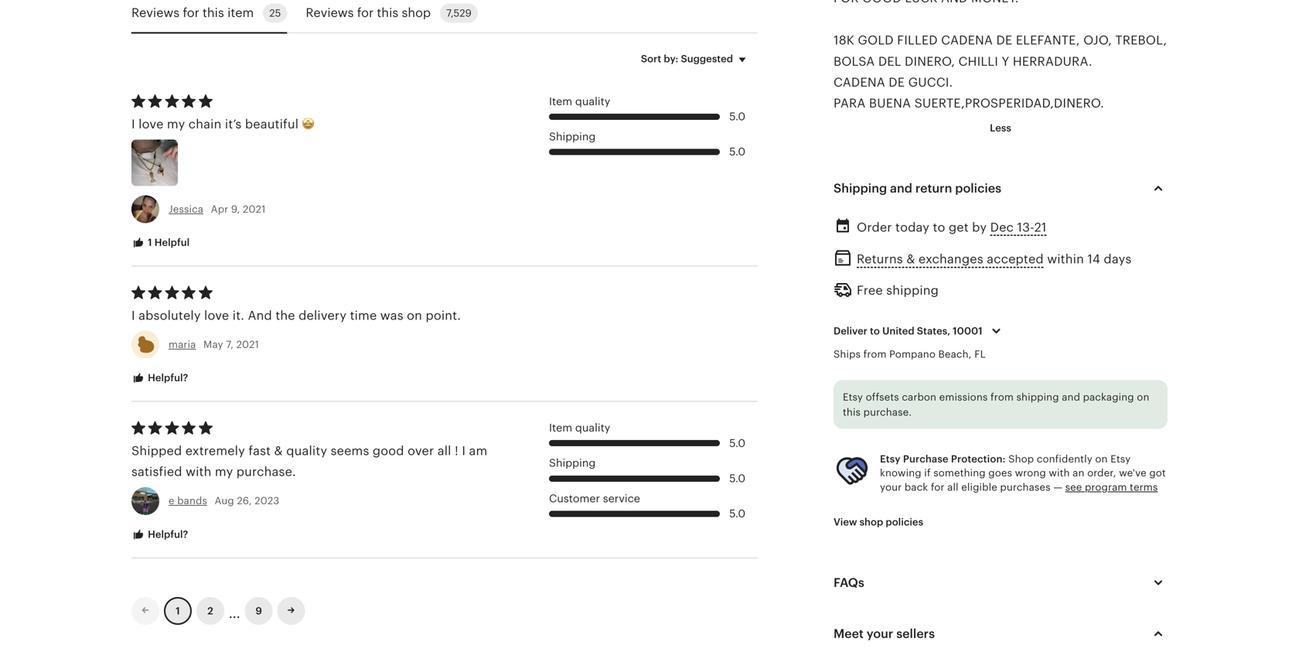 Task type: vqa. For each thing, say whether or not it's contained in the screenshot.
deliver to united states, 10001 dropdown button
yes



Task type: locate. For each thing, give the bounding box(es) containing it.
satisfied
[[131, 465, 182, 479]]

my inside shipped extremely fast & quality seems good over all ! i am satisfied with my purchase.
[[215, 465, 233, 479]]

1 vertical spatial and
[[1062, 391, 1080, 403]]

from right emissions
[[991, 391, 1014, 403]]

reviews for this item
[[131, 6, 254, 20]]

buena
[[869, 96, 911, 110]]

i absolutely love it. and the delivery time was on point.
[[131, 308, 461, 322]]

5.0
[[729, 110, 746, 123], [729, 146, 746, 158], [729, 437, 746, 449], [729, 472, 746, 485], [729, 507, 746, 520]]

for for shop
[[357, 6, 374, 20]]

this for shop
[[377, 6, 398, 20]]

2 vertical spatial quality
[[286, 444, 327, 458]]

see program terms
[[1065, 481, 1158, 493]]

shipping up shop
[[1017, 391, 1059, 403]]

1 vertical spatial item
[[549, 422, 572, 434]]

0 horizontal spatial with
[[186, 465, 212, 479]]

reviews for reviews for this item
[[131, 6, 180, 20]]

0 vertical spatial cadena
[[941, 33, 993, 47]]

tab list
[[131, 0, 758, 33]]

…
[[229, 599, 240, 622]]

1 vertical spatial to
[[870, 325, 880, 337]]

0 vertical spatial your
[[880, 481, 902, 493]]

etsy purchase protection:
[[880, 453, 1006, 465]]

policies down back
[[886, 516, 923, 528]]

1 horizontal spatial policies
[[955, 181, 1002, 195]]

1 vertical spatial item quality
[[549, 422, 610, 434]]

to inside dropdown button
[[870, 325, 880, 337]]

2 vertical spatial i
[[462, 444, 466, 458]]

0 vertical spatial on
[[407, 308, 422, 322]]

0 vertical spatial to
[[933, 220, 945, 234]]

2 vertical spatial on
[[1095, 453, 1108, 465]]

love
[[139, 117, 164, 131], [204, 308, 229, 322]]

on right "packaging"
[[1137, 391, 1150, 403]]

shop inside button
[[860, 516, 883, 528]]

to
[[933, 220, 945, 234], [870, 325, 880, 337]]

0 vertical spatial 1
[[148, 237, 152, 248]]

helpful? button down e
[[120, 520, 200, 549]]

this left the item
[[203, 6, 224, 20]]

on inside etsy offsets carbon emissions from shipping and packaging on this purchase.
[[1137, 391, 1150, 403]]

if
[[924, 467, 931, 479]]

and
[[890, 181, 913, 195], [1062, 391, 1080, 403]]

1 reviews from the left
[[131, 6, 180, 20]]

i for i love my chain it's beautiful 🤩
[[131, 117, 135, 131]]

0 horizontal spatial &
[[274, 444, 283, 458]]

13-
[[1017, 220, 1035, 234]]

to left united
[[870, 325, 880, 337]]

i right !
[[462, 444, 466, 458]]

0 horizontal spatial from
[[864, 349, 887, 360]]

maria
[[169, 339, 196, 350]]

1 helpful? button from the top
[[120, 364, 200, 393]]

1 horizontal spatial all
[[948, 481, 959, 493]]

my down the extremely
[[215, 465, 233, 479]]

1 left helpful
[[148, 237, 152, 248]]

order today to get by dec 13-21
[[857, 220, 1047, 234]]

seems
[[331, 444, 369, 458]]

your
[[880, 481, 902, 493], [867, 627, 894, 641]]

love up view details of this review photo by jessica
[[139, 117, 164, 131]]

chain
[[189, 117, 222, 131]]

cadena
[[941, 33, 993, 47], [834, 75, 885, 89]]

helpful? for i absolutely love it. and the delivery time was on point.
[[145, 372, 188, 384]]

sort by: suggested
[[641, 53, 733, 65]]

9 link
[[245, 597, 273, 625]]

18k
[[834, 33, 855, 47]]

0 horizontal spatial on
[[407, 308, 422, 322]]

shop right view
[[860, 516, 883, 528]]

0 horizontal spatial shop
[[402, 6, 431, 20]]

time
[[350, 308, 377, 322]]

from inside etsy offsets carbon emissions from shipping and packaging on this purchase.
[[991, 391, 1014, 403]]

shipping for i love my chain it's beautiful 🤩
[[549, 130, 596, 143]]

your right meet
[[867, 627, 894, 641]]

item quality for shipped extremely fast & quality seems good over all ! i am satisfied with my purchase.
[[549, 422, 610, 434]]

2 horizontal spatial this
[[843, 406, 861, 418]]

0 horizontal spatial etsy
[[843, 391, 863, 403]]

0 vertical spatial &
[[907, 252, 915, 266]]

it.
[[233, 308, 244, 322]]

1 horizontal spatial my
[[215, 465, 233, 479]]

1 vertical spatial 1
[[176, 605, 180, 617]]

1 horizontal spatial shipping
[[1017, 391, 1059, 403]]

1 vertical spatial purchase.
[[236, 465, 296, 479]]

21
[[1035, 220, 1047, 234]]

etsy offsets carbon emissions from shipping and packaging on this purchase.
[[843, 391, 1150, 418]]

meet
[[834, 627, 864, 641]]

1 horizontal spatial with
[[1049, 467, 1070, 479]]

this down ships
[[843, 406, 861, 418]]

my
[[167, 117, 185, 131], [215, 465, 233, 479]]

1 left "2"
[[176, 605, 180, 617]]

—
[[1054, 481, 1063, 493]]

0 vertical spatial all
[[438, 444, 451, 458]]

with up — on the bottom of page
[[1049, 467, 1070, 479]]

aug
[[215, 495, 234, 507]]

packaging
[[1083, 391, 1134, 403]]

e bands aug 26, 2023
[[169, 495, 280, 507]]

all down something
[[948, 481, 959, 493]]

policies up by
[[955, 181, 1002, 195]]

helpful? down e
[[145, 528, 188, 540]]

etsy up we've
[[1111, 453, 1131, 465]]

1 horizontal spatial purchase.
[[864, 406, 912, 418]]

2 reviews from the left
[[306, 6, 354, 20]]

1 vertical spatial all
[[948, 481, 959, 493]]

0 vertical spatial shipping
[[549, 130, 596, 143]]

0 vertical spatial from
[[864, 349, 887, 360]]

shop left 7,529
[[402, 6, 431, 20]]

0 vertical spatial i
[[131, 117, 135, 131]]

am
[[469, 444, 488, 458]]

1 vertical spatial shop
[[860, 516, 883, 528]]

jessica
[[169, 203, 203, 215]]

absolutely
[[139, 308, 201, 322]]

etsy inside etsy offsets carbon emissions from shipping and packaging on this purchase.
[[843, 391, 863, 403]]

2021 right 7,
[[236, 339, 259, 350]]

this for item
[[203, 6, 224, 20]]

0 vertical spatial 2021
[[243, 203, 266, 215]]

1 vertical spatial shipping
[[834, 181, 887, 195]]

by
[[972, 220, 987, 234]]

on right was
[[407, 308, 422, 322]]

1 vertical spatial helpful?
[[145, 528, 188, 540]]

1 item from the top
[[549, 95, 572, 107]]

2 item from the top
[[549, 422, 572, 434]]

days
[[1104, 252, 1132, 266]]

0 vertical spatial shop
[[402, 6, 431, 20]]

2023
[[255, 495, 280, 507]]

and
[[248, 308, 272, 322]]

0 horizontal spatial purchase.
[[236, 465, 296, 479]]

0 vertical spatial helpful?
[[145, 372, 188, 384]]

i left absolutely
[[131, 308, 135, 322]]

2 horizontal spatial on
[[1137, 391, 1150, 403]]

0 vertical spatial helpful? button
[[120, 364, 200, 393]]

0 vertical spatial item quality
[[549, 95, 610, 107]]

shop
[[1009, 453, 1034, 465]]

get
[[949, 220, 969, 234]]

0 horizontal spatial this
[[203, 6, 224, 20]]

1 vertical spatial quality
[[575, 422, 610, 434]]

shipping
[[549, 130, 596, 143], [834, 181, 887, 195], [549, 457, 596, 469]]

this
[[203, 6, 224, 20], [377, 6, 398, 20], [843, 406, 861, 418]]

2 horizontal spatial for
[[931, 481, 945, 493]]

1
[[148, 237, 152, 248], [176, 605, 180, 617]]

helpful? down the maria link
[[145, 372, 188, 384]]

1 horizontal spatial de
[[996, 33, 1013, 47]]

1 horizontal spatial &
[[907, 252, 915, 266]]

returns
[[857, 252, 903, 266]]

etsy left offsets
[[843, 391, 863, 403]]

etsy
[[843, 391, 863, 403], [880, 453, 901, 465], [1111, 453, 1131, 465]]

from right ships
[[864, 349, 887, 360]]

0 horizontal spatial for
[[183, 6, 199, 20]]

1 vertical spatial from
[[991, 391, 1014, 403]]

ojo,
[[1084, 33, 1112, 47]]

i for i absolutely love it. and the delivery time was on point.
[[131, 308, 135, 322]]

1 horizontal spatial from
[[991, 391, 1014, 403]]

1 horizontal spatial 1
[[176, 605, 180, 617]]

1 horizontal spatial on
[[1095, 453, 1108, 465]]

within
[[1047, 252, 1084, 266]]

0 vertical spatial my
[[167, 117, 185, 131]]

from
[[864, 349, 887, 360], [991, 391, 1014, 403]]

maria link
[[169, 339, 196, 350]]

0 vertical spatial policies
[[955, 181, 1002, 195]]

to left the get
[[933, 220, 945, 234]]

ships from pompano beach, fl
[[834, 349, 986, 360]]

& right "fast"
[[274, 444, 283, 458]]

1 vertical spatial my
[[215, 465, 233, 479]]

etsy up knowing
[[880, 453, 901, 465]]

1 helpful? from the top
[[145, 372, 188, 384]]

order
[[857, 220, 892, 234]]

1 horizontal spatial and
[[1062, 391, 1080, 403]]

1 helpful
[[145, 237, 190, 248]]

7,
[[226, 339, 234, 350]]

0 horizontal spatial shipping
[[886, 283, 939, 297]]

deliver
[[834, 325, 868, 337]]

0 horizontal spatial policies
[[886, 516, 923, 528]]

1 inside "button"
[[148, 237, 152, 248]]

purchase. down offsets
[[864, 406, 912, 418]]

1 vertical spatial helpful? button
[[120, 520, 200, 549]]

faqs
[[834, 576, 865, 590]]

0 vertical spatial shipping
[[886, 283, 939, 297]]

accepted
[[987, 252, 1044, 266]]

0 horizontal spatial all
[[438, 444, 451, 458]]

1 horizontal spatial for
[[357, 6, 374, 20]]

26,
[[237, 495, 252, 507]]

de
[[996, 33, 1013, 47], [889, 75, 905, 89]]

1 vertical spatial policies
[[886, 516, 923, 528]]

and inside etsy offsets carbon emissions from shipping and packaging on this purchase.
[[1062, 391, 1080, 403]]

0 horizontal spatial love
[[139, 117, 164, 131]]

0 horizontal spatial de
[[889, 75, 905, 89]]

all left !
[[438, 444, 451, 458]]

1 vertical spatial &
[[274, 444, 283, 458]]

1 horizontal spatial reviews
[[306, 6, 354, 20]]

apr
[[211, 203, 228, 215]]

i up view details of this review photo by jessica
[[131, 117, 135, 131]]

0 vertical spatial love
[[139, 117, 164, 131]]

2021 for maria may 7, 2021
[[236, 339, 259, 350]]

1 vertical spatial shipping
[[1017, 391, 1059, 403]]

de up buena
[[889, 75, 905, 89]]

elefante,
[[1016, 33, 1080, 47]]

1 vertical spatial on
[[1137, 391, 1150, 403]]

my left chain
[[167, 117, 185, 131]]

2 item quality from the top
[[549, 422, 610, 434]]

cadena up chilli on the top of the page
[[941, 33, 993, 47]]

love left "it."
[[204, 308, 229, 322]]

2 vertical spatial shipping
[[549, 457, 596, 469]]

cadena down bolsa
[[834, 75, 885, 89]]

less button
[[978, 114, 1023, 142]]

0 horizontal spatial 1
[[148, 237, 152, 248]]

1 horizontal spatial etsy
[[880, 453, 901, 465]]

customer service
[[549, 492, 640, 504]]

0 horizontal spatial reviews
[[131, 6, 180, 20]]

dec 13-21 button
[[990, 216, 1047, 239]]

1 horizontal spatial this
[[377, 6, 398, 20]]

shipping up deliver to united states, 10001
[[886, 283, 939, 297]]

see program terms link
[[1065, 481, 1158, 493]]

quality for shipped extremely fast & quality seems good over all ! i am satisfied with my purchase.
[[575, 422, 610, 434]]

confidently
[[1037, 453, 1093, 465]]

on inside shop confidently on etsy knowing if something goes wrong with an order, we've got your back for all eligible purchases —
[[1095, 453, 1108, 465]]

3 5.0 from the top
[[729, 437, 746, 449]]

2 horizontal spatial etsy
[[1111, 453, 1131, 465]]

2021 right the 9,
[[243, 203, 266, 215]]

1 vertical spatial i
[[131, 308, 135, 322]]

reviews
[[131, 6, 180, 20], [306, 6, 354, 20]]

on up "order,"
[[1095, 453, 1108, 465]]

1 item quality from the top
[[549, 95, 610, 107]]

1 horizontal spatial love
[[204, 308, 229, 322]]

1 vertical spatial your
[[867, 627, 894, 641]]

shipping and return policies
[[834, 181, 1002, 195]]

delivery
[[299, 308, 347, 322]]

and left return
[[890, 181, 913, 195]]

de up 'y'
[[996, 33, 1013, 47]]

quality
[[575, 95, 610, 107], [575, 422, 610, 434], [286, 444, 327, 458]]

7,529
[[446, 7, 472, 19]]

shipping inside etsy offsets carbon emissions from shipping and packaging on this purchase.
[[1017, 391, 1059, 403]]

1 vertical spatial 2021
[[236, 339, 259, 350]]

1 for 1
[[176, 605, 180, 617]]

0 horizontal spatial to
[[870, 325, 880, 337]]

0 horizontal spatial and
[[890, 181, 913, 195]]

this left 7,529
[[377, 6, 398, 20]]

0 vertical spatial quality
[[575, 95, 610, 107]]

purchase. down "fast"
[[236, 465, 296, 479]]

2 helpful? button from the top
[[120, 520, 200, 549]]

helpful? button down maria
[[120, 364, 200, 393]]

0 horizontal spatial my
[[167, 117, 185, 131]]

suggested
[[681, 53, 733, 65]]

policies inside 'dropdown button'
[[955, 181, 1002, 195]]

1 vertical spatial cadena
[[834, 75, 885, 89]]

returns & exchanges accepted within 14 days
[[857, 252, 1132, 266]]

beach,
[[939, 349, 972, 360]]

& right "returns"
[[907, 252, 915, 266]]

helpful? for shipped extremely fast & quality seems good over all ! i am satisfied with my purchase.
[[145, 528, 188, 540]]

with inside shipped extremely fast & quality seems good over all ! i am satisfied with my purchase.
[[186, 465, 212, 479]]

0 vertical spatial item
[[549, 95, 572, 107]]

para
[[834, 96, 866, 110]]

helpful? button for shipped extremely fast & quality seems good over all ! i am satisfied with my purchase.
[[120, 520, 200, 549]]

protection:
[[951, 453, 1006, 465]]

0 vertical spatial and
[[890, 181, 913, 195]]

1 horizontal spatial cadena
[[941, 33, 993, 47]]

2 helpful? from the top
[[145, 528, 188, 540]]

and left "packaging"
[[1062, 391, 1080, 403]]

deliver to united states, 10001
[[834, 325, 983, 337]]

with down the extremely
[[186, 465, 212, 479]]

was
[[380, 308, 404, 322]]

your down knowing
[[880, 481, 902, 493]]

1 horizontal spatial shop
[[860, 516, 883, 528]]

y
[[1002, 54, 1010, 68]]

0 vertical spatial purchase.
[[864, 406, 912, 418]]



Task type: describe. For each thing, give the bounding box(es) containing it.
etsy for etsy purchase protection:
[[880, 453, 901, 465]]

item quality for i love my chain it's beautiful 🤩
[[549, 95, 610, 107]]

1 link
[[164, 597, 192, 625]]

free shipping
[[857, 283, 939, 297]]

an
[[1073, 467, 1085, 479]]

1 for 1 helpful
[[148, 237, 152, 248]]

item for i love my chain it's beautiful 🤩
[[549, 95, 572, 107]]

filled
[[897, 33, 938, 47]]

2021 for jessica apr 9, 2021
[[243, 203, 266, 215]]

dec
[[990, 220, 1014, 234]]

10001
[[953, 325, 983, 337]]

shipping and return policies button
[[820, 170, 1182, 207]]

free
[[857, 283, 883, 297]]

helpful? button for i absolutely love it. and the delivery time was on point.
[[120, 364, 200, 393]]

with inside shop confidently on etsy knowing if something goes wrong with an order, we've got your back for all eligible purchases —
[[1049, 467, 1070, 479]]

1 horizontal spatial to
[[933, 220, 945, 234]]

purchase. inside etsy offsets carbon emissions from shipping and packaging on this purchase.
[[864, 406, 912, 418]]

your inside shop confidently on etsy knowing if something goes wrong with an order, we've got your back for all eligible purchases —
[[880, 481, 902, 493]]

suerte,prosperidad,dinero.
[[915, 96, 1104, 110]]

the
[[276, 308, 295, 322]]

bands
[[177, 495, 207, 507]]

goes
[[989, 467, 1012, 479]]

2 5.0 from the top
[[729, 146, 746, 158]]

2 link
[[196, 597, 224, 625]]

states,
[[917, 325, 951, 337]]

2
[[207, 605, 213, 617]]

item
[[227, 6, 254, 20]]

i inside shipped extremely fast & quality seems good over all ! i am satisfied with my purchase.
[[462, 444, 466, 458]]

reviews for this shop
[[306, 6, 431, 20]]

your inside dropdown button
[[867, 627, 894, 641]]

beautiful
[[245, 117, 299, 131]]

all inside shop confidently on etsy knowing if something goes wrong with an order, we've got your back for all eligible purchases —
[[948, 481, 959, 493]]

sort
[[641, 53, 661, 65]]

chilli
[[959, 54, 998, 68]]

shipping for shipped extremely fast & quality seems good over all ! i am satisfied with my purchase.
[[549, 457, 596, 469]]

del
[[878, 54, 902, 68]]

something
[[934, 467, 986, 479]]

for inside shop confidently on etsy knowing if something goes wrong with an order, we've got your back for all eligible purchases —
[[931, 481, 945, 493]]

9,
[[231, 203, 240, 215]]

reviews for reviews for this shop
[[306, 6, 354, 20]]

quality inside shipped extremely fast & quality seems good over all ! i am satisfied with my purchase.
[[286, 444, 327, 458]]

exchanges
[[919, 252, 984, 266]]

0 horizontal spatial cadena
[[834, 75, 885, 89]]

tab list containing reviews for this item
[[131, 0, 758, 33]]

order,
[[1087, 467, 1117, 479]]

back
[[905, 481, 928, 493]]

maria may 7, 2021
[[169, 339, 259, 350]]

extremely
[[185, 444, 245, 458]]

trebol,
[[1116, 33, 1167, 47]]

purchases
[[1000, 481, 1051, 493]]

& inside shipped extremely fast & quality seems good over all ! i am satisfied with my purchase.
[[274, 444, 283, 458]]

1 vertical spatial love
[[204, 308, 229, 322]]

quality for i love my chain it's beautiful 🤩
[[575, 95, 610, 107]]

helpful
[[155, 237, 190, 248]]

i love my chain it's beautiful 🤩
[[131, 117, 315, 131]]

dinero,
[[905, 54, 955, 68]]

14
[[1088, 252, 1101, 266]]

gucci.
[[908, 75, 953, 89]]

gold
[[858, 33, 894, 47]]

policies inside button
[[886, 516, 923, 528]]

view
[[834, 516, 857, 528]]

customer
[[549, 492, 600, 504]]

item for shipped extremely fast & quality seems good over all ! i am satisfied with my purchase.
[[549, 422, 572, 434]]

purchase. inside shipped extremely fast & quality seems good over all ! i am satisfied with my purchase.
[[236, 465, 296, 479]]

shipped extremely fast & quality seems good over all ! i am satisfied with my purchase.
[[131, 444, 488, 479]]

sort by: suggested button
[[629, 43, 763, 75]]

🤩
[[302, 117, 315, 131]]

view shop policies button
[[822, 508, 935, 536]]

0 vertical spatial de
[[996, 33, 1013, 47]]

over
[[408, 444, 434, 458]]

return
[[916, 181, 952, 195]]

1 vertical spatial de
[[889, 75, 905, 89]]

view details of this review photo by jessica image
[[131, 139, 178, 186]]

eligible
[[962, 481, 998, 493]]

good
[[373, 444, 404, 458]]

meet your sellers
[[834, 627, 935, 641]]

1 5.0 from the top
[[729, 110, 746, 123]]

e bands link
[[169, 495, 207, 507]]

less
[[990, 122, 1011, 134]]

faqs button
[[820, 564, 1182, 601]]

knowing
[[880, 467, 922, 479]]

5 5.0 from the top
[[729, 507, 746, 520]]

shipping inside 'dropdown button'
[[834, 181, 887, 195]]

jessica link
[[169, 203, 203, 215]]

view shop policies
[[834, 516, 923, 528]]

all inside shipped extremely fast & quality seems good over all ! i am satisfied with my purchase.
[[438, 444, 451, 458]]

for for item
[[183, 6, 199, 20]]

pompano
[[890, 349, 936, 360]]

25
[[269, 7, 281, 19]]

sellers
[[897, 627, 935, 641]]

e
[[169, 495, 175, 507]]

ships
[[834, 349, 861, 360]]

see
[[1065, 481, 1082, 493]]

etsy for etsy offsets carbon emissions from shipping and packaging on this purchase.
[[843, 391, 863, 403]]

shop confidently on etsy knowing if something goes wrong with an order, we've got your back for all eligible purchases —
[[880, 453, 1166, 493]]

bolsa
[[834, 54, 875, 68]]

got
[[1150, 467, 1166, 479]]

shop inside tab list
[[402, 6, 431, 20]]

and inside 'dropdown button'
[[890, 181, 913, 195]]

program
[[1085, 481, 1127, 493]]

united
[[882, 325, 915, 337]]

this inside etsy offsets carbon emissions from shipping and packaging on this purchase.
[[843, 406, 861, 418]]

meet your sellers button
[[820, 615, 1182, 652]]

carbon
[[902, 391, 937, 403]]

offsets
[[866, 391, 899, 403]]

etsy inside shop confidently on etsy knowing if something goes wrong with an order, we've got your back for all eligible purchases —
[[1111, 453, 1131, 465]]

4 5.0 from the top
[[729, 472, 746, 485]]

9
[[256, 605, 262, 617]]

shipped
[[131, 444, 182, 458]]



